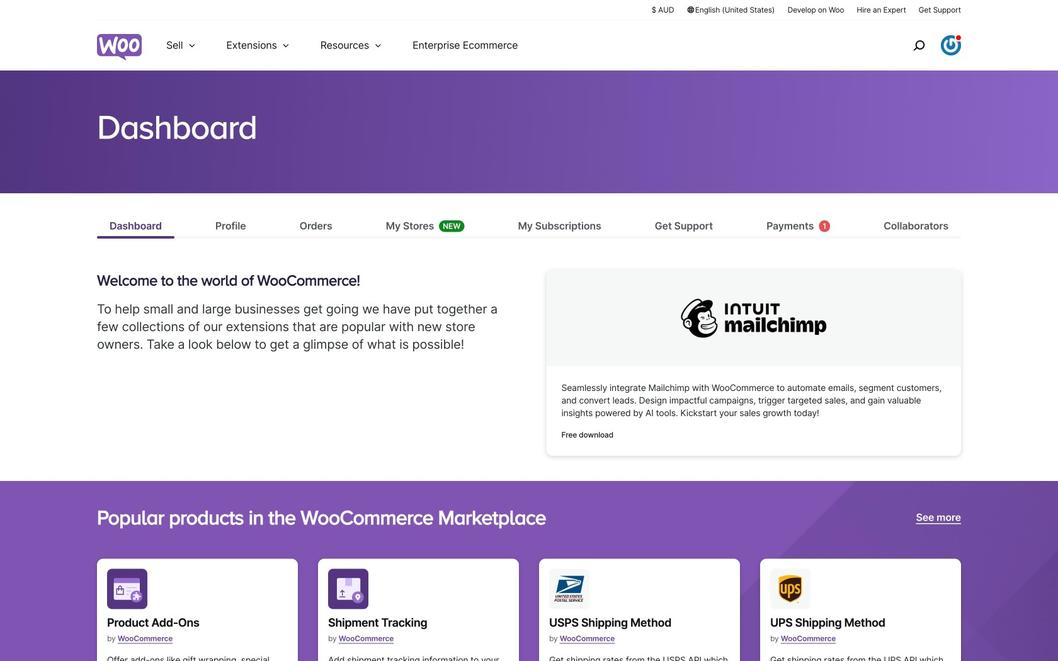Task type: describe. For each thing, give the bounding box(es) containing it.
search image
[[910, 35, 930, 55]]

service navigation menu element
[[887, 25, 962, 66]]

open account menu image
[[942, 35, 962, 55]]



Task type: vqa. For each thing, say whether or not it's contained in the screenshot.
Show Subcategories Image at the top of the page
no



